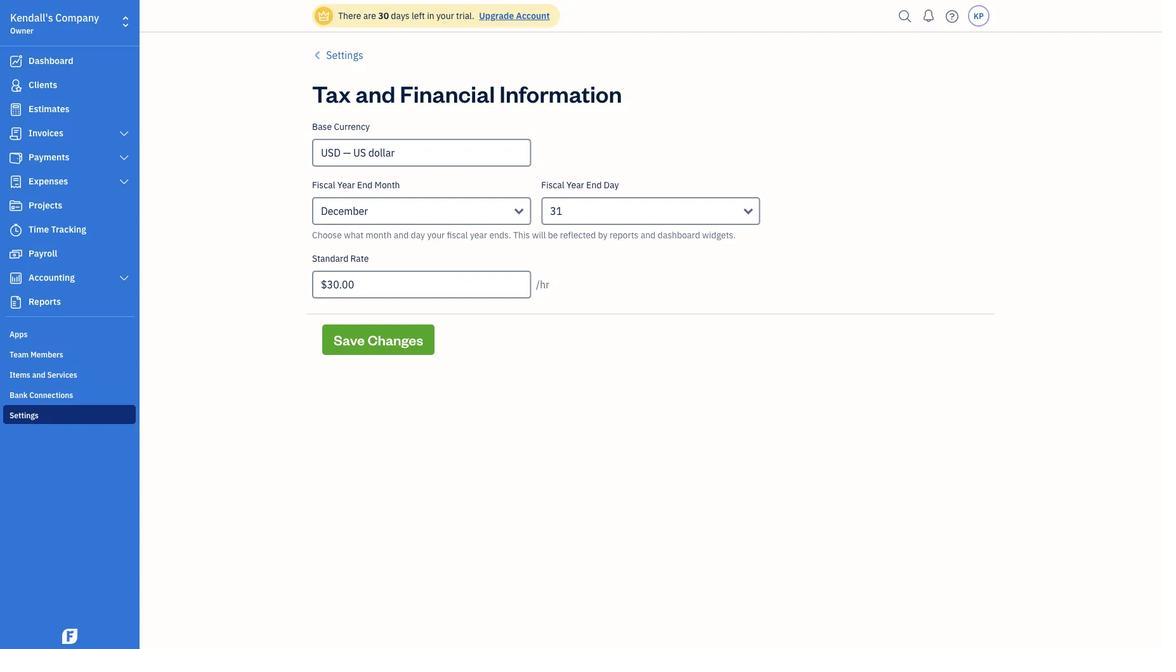 Task type: locate. For each thing, give the bounding box(es) containing it.
end for 31
[[587, 179, 602, 191]]

owner
[[10, 25, 34, 36]]

time
[[29, 224, 49, 235]]

month
[[366, 229, 392, 241]]

and right items
[[32, 370, 45, 380]]

projects link
[[3, 195, 136, 218]]

this
[[513, 229, 530, 241]]

settings right 'chevronleft' image
[[326, 49, 363, 62]]

freshbooks image
[[60, 630, 80, 645]]

trial.
[[456, 10, 475, 22]]

money image
[[8, 248, 23, 261]]

chevron large down image
[[118, 177, 130, 187]]

1 horizontal spatial settings
[[326, 49, 363, 62]]

standard rate
[[312, 253, 369, 265]]

projects
[[29, 200, 62, 211]]

currency
[[334, 121, 370, 133]]

3 chevron large down image from the top
[[118, 274, 130, 284]]

day
[[411, 229, 425, 241]]

chevron large down image for payments
[[118, 153, 130, 163]]

items and services link
[[3, 365, 136, 384]]

1 fiscal from the left
[[312, 179, 335, 191]]

end for december
[[357, 179, 373, 191]]

1 vertical spatial chevron large down image
[[118, 153, 130, 163]]

information
[[500, 78, 622, 108]]

chevron large down image for invoices
[[118, 129, 130, 139]]

0 horizontal spatial year
[[337, 179, 355, 191]]

standard
[[312, 253, 349, 265]]

and
[[356, 78, 396, 108], [394, 229, 409, 241], [641, 229, 656, 241], [32, 370, 45, 380]]

dashboard
[[658, 229, 700, 241]]

fiscal for 31
[[542, 179, 565, 191]]

changes
[[368, 331, 423, 349]]

widgets.
[[703, 229, 736, 241]]

0 vertical spatial settings
[[326, 49, 363, 62]]

items
[[10, 370, 30, 380]]

chevron large down image for accounting
[[118, 274, 130, 284]]

services
[[47, 370, 77, 380]]

chevron large down image inside accounting link
[[118, 274, 130, 284]]

0 horizontal spatial settings
[[10, 411, 39, 421]]

fiscal up december
[[312, 179, 335, 191]]

your
[[437, 10, 454, 22], [427, 229, 445, 241]]

financial
[[400, 78, 495, 108]]

dashboard
[[29, 55, 73, 67]]

1 horizontal spatial fiscal
[[542, 179, 565, 191]]

2 end from the left
[[587, 179, 602, 191]]

dashboard link
[[3, 50, 136, 73]]

client image
[[8, 79, 23, 92]]

will
[[532, 229, 546, 241]]

be
[[548, 229, 558, 241]]

invoices
[[29, 127, 63, 139]]

members
[[31, 350, 63, 360]]

30
[[378, 10, 389, 22]]

year for december
[[337, 179, 355, 191]]

1 horizontal spatial end
[[587, 179, 602, 191]]

1 year from the left
[[337, 179, 355, 191]]

rate
[[351, 253, 369, 265]]

1 horizontal spatial year
[[567, 179, 585, 191]]

fiscal up 31
[[542, 179, 565, 191]]

2 year from the left
[[567, 179, 585, 191]]

2 vertical spatial chevron large down image
[[118, 274, 130, 284]]

fiscal
[[312, 179, 335, 191], [542, 179, 565, 191]]

0 horizontal spatial end
[[357, 179, 373, 191]]

2 fiscal from the left
[[542, 179, 565, 191]]

year for 31
[[567, 179, 585, 191]]

in
[[427, 10, 435, 22]]

settings link
[[3, 406, 136, 425]]

1 end from the left
[[357, 179, 373, 191]]

reports link
[[3, 291, 136, 314]]

1 chevron large down image from the top
[[118, 129, 130, 139]]

project image
[[8, 200, 23, 213]]

crown image
[[317, 9, 331, 23]]

2 chevron large down image from the top
[[118, 153, 130, 163]]

payments link
[[3, 147, 136, 169]]

expenses link
[[3, 171, 136, 194]]

settings down bank
[[10, 411, 39, 421]]

estimate image
[[8, 103, 23, 116]]

year left day
[[567, 179, 585, 191]]

tax and financial information
[[312, 78, 622, 108]]

bank connections
[[10, 390, 73, 400]]

0 horizontal spatial fiscal
[[312, 179, 335, 191]]

your right the in
[[437, 10, 454, 22]]

fiscal year end month
[[312, 179, 400, 191]]

1 vertical spatial settings
[[10, 411, 39, 421]]

payroll link
[[3, 243, 136, 266]]

year up december
[[337, 179, 355, 191]]

chart image
[[8, 272, 23, 285]]

chevron large down image
[[118, 129, 130, 139], [118, 153, 130, 163], [118, 274, 130, 284]]

0 vertical spatial chevron large down image
[[118, 129, 130, 139]]

kp button
[[968, 5, 990, 27]]

bank
[[10, 390, 28, 400]]

end
[[357, 179, 373, 191], [587, 179, 602, 191]]

bank connections link
[[3, 385, 136, 404]]

your right day
[[427, 229, 445, 241]]

team members link
[[3, 345, 136, 364]]

report image
[[8, 296, 23, 309]]

base currency
[[312, 121, 370, 133]]

company
[[55, 11, 99, 24]]

tax
[[312, 78, 351, 108]]

settings
[[326, 49, 363, 62], [10, 411, 39, 421]]

payments
[[29, 151, 70, 163]]

settings inside settings link
[[10, 411, 39, 421]]

apps link
[[3, 324, 136, 343]]

payroll
[[29, 248, 57, 260]]

year
[[337, 179, 355, 191], [567, 179, 585, 191]]

chevron large down image inside payments "link"
[[118, 153, 130, 163]]

left
[[412, 10, 425, 22]]

end left day
[[587, 179, 602, 191]]

kendall's company owner
[[10, 11, 99, 36]]

clients link
[[3, 74, 136, 97]]

items and services
[[10, 370, 77, 380]]

kp
[[974, 11, 984, 21]]

upgrade
[[479, 10, 514, 22]]

end left month
[[357, 179, 373, 191]]

upgrade account link
[[477, 10, 550, 22]]

timer image
[[8, 224, 23, 237]]



Task type: describe. For each thing, give the bounding box(es) containing it.
fiscal
[[447, 229, 468, 241]]

what
[[344, 229, 364, 241]]

time tracking link
[[3, 219, 136, 242]]

settings inside the settings 'button'
[[326, 49, 363, 62]]

Fiscal Year End Month field
[[312, 197, 531, 225]]

connections
[[29, 390, 73, 400]]

there
[[338, 10, 361, 22]]

save changes
[[334, 331, 423, 349]]

there are 30 days left in your trial. upgrade account
[[338, 10, 550, 22]]

month
[[375, 179, 400, 191]]

Standard Rate text field
[[312, 271, 531, 299]]

Currency text field
[[314, 140, 530, 166]]

settings button
[[312, 48, 363, 63]]

save changes button
[[322, 325, 435, 355]]

expense image
[[8, 176, 23, 188]]

and up currency
[[356, 78, 396, 108]]

chevronleft image
[[312, 48, 324, 63]]

main element
[[0, 0, 171, 650]]

reflected
[[560, 229, 596, 241]]

team
[[10, 350, 29, 360]]

december
[[321, 205, 368, 218]]

accounting
[[29, 272, 75, 284]]

choose what month and day your fiscal year ends. this will be reflected by reports and dashboard widgets.
[[312, 229, 736, 241]]

/hr
[[536, 278, 550, 292]]

team members
[[10, 350, 63, 360]]

invoices link
[[3, 122, 136, 145]]

payment image
[[8, 152, 23, 164]]

apps
[[10, 329, 28, 340]]

31
[[550, 205, 563, 218]]

0 vertical spatial your
[[437, 10, 454, 22]]

tracking
[[51, 224, 86, 235]]

estimates link
[[3, 98, 136, 121]]

and right reports
[[641, 229, 656, 241]]

clients
[[29, 79, 57, 91]]

kendall's
[[10, 11, 53, 24]]

choose
[[312, 229, 342, 241]]

estimates
[[29, 103, 70, 115]]

invoice image
[[8, 128, 23, 140]]

expenses
[[29, 175, 68, 187]]

notifications image
[[919, 3, 939, 29]]

go to help image
[[942, 7, 963, 26]]

are
[[363, 10, 376, 22]]

time tracking
[[29, 224, 86, 235]]

and left day
[[394, 229, 409, 241]]

ends.
[[490, 229, 511, 241]]

and inside main element
[[32, 370, 45, 380]]

day
[[604, 179, 619, 191]]

days
[[391, 10, 410, 22]]

fiscal for december
[[312, 179, 335, 191]]

search image
[[895, 7, 916, 26]]

reports
[[29, 296, 61, 308]]

dashboard image
[[8, 55, 23, 68]]

accounting link
[[3, 267, 136, 290]]

year
[[470, 229, 487, 241]]

reports
[[610, 229, 639, 241]]

Fiscal Year End Day field
[[542, 197, 761, 225]]

base
[[312, 121, 332, 133]]

by
[[598, 229, 608, 241]]

save
[[334, 331, 365, 349]]

1 vertical spatial your
[[427, 229, 445, 241]]

fiscal year end day
[[542, 179, 619, 191]]

account
[[516, 10, 550, 22]]



Task type: vqa. For each thing, say whether or not it's contained in the screenshot.
Upgrade
yes



